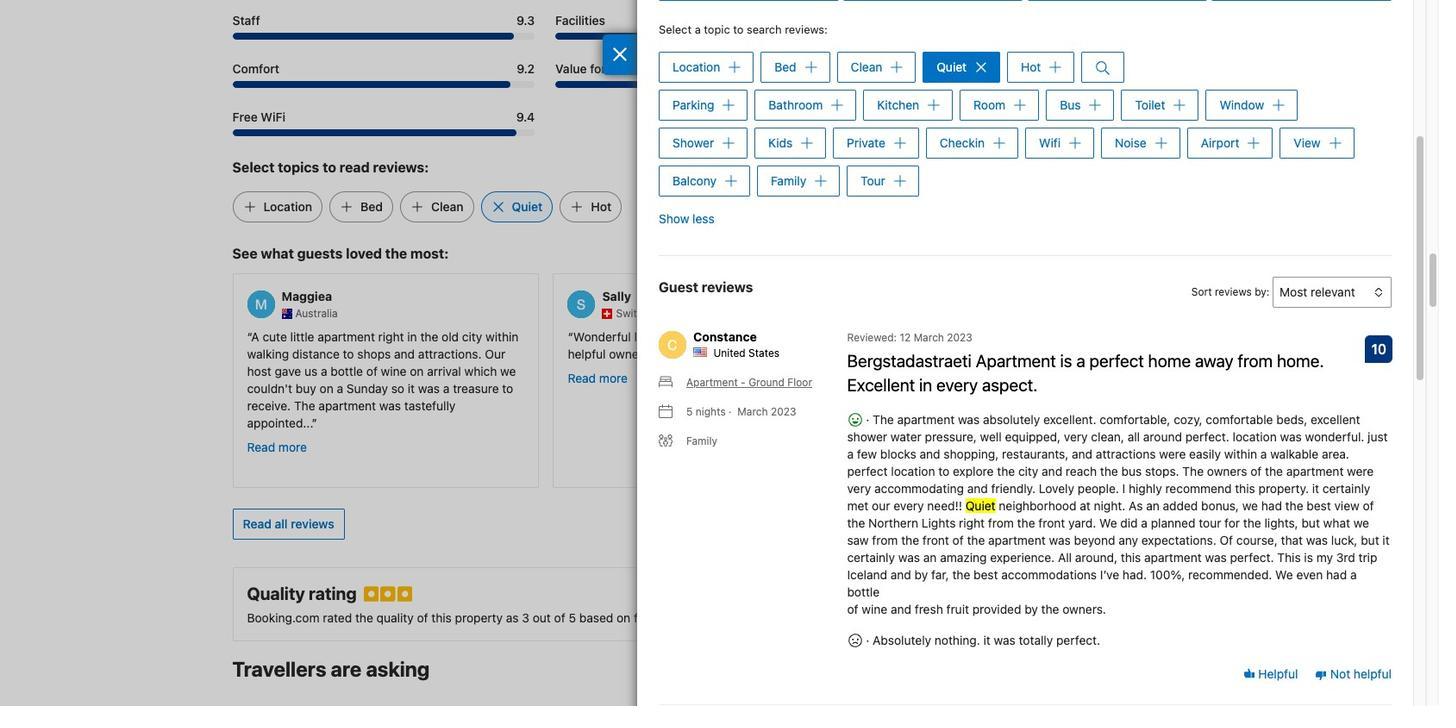 Task type: describe. For each thing, give the bounding box(es) containing it.
certainly inside neighborhood at night. as an added bonus, we had the best view of the northern lights right from the front yard. we did a planned tour for the lights, but what we saw from the front of the apartment was beyond any expectations. of course, that was luck, but it certainly was an amazing experience.  all around, this apartment was perfect. this is my 3rd trip iceland and by far, the best accommodations i've had. 100%, recommended.  we even had a bottle of wine and fresh fruit provided by the owners.
[[847, 550, 895, 565]]

perfect. inside the apartment was absolutely excellent. comfortable, cozy, comfortable beds, excellent shower water pressure, well equipped, very clean, all around perfect. location was wonderful. just a few blocks and shopping, restaurants, and attractions were easily within a walkable area. perfect location to explore the city and reach the bus stops. the owners of the apartment were very accommodating and friendly.  lovely people.  i highly recommend this property. it certainly met our every need!!
[[1185, 430, 1229, 444]]

perfect. inside neighborhood at night. as an added bonus, we had the best view of the northern lights right from the front yard. we did a planned tour for the lights, but what we saw from the front of the apartment was beyond any expectations. of course, that was luck, but it certainly was an amazing experience.  all around, this apartment was perfect. this is my 3rd trip iceland and by far, the best accommodations i've had. 100%, recommended.  we even had a bottle of wine and fresh fruit provided by the owners.
[[1230, 550, 1274, 565]]

a down "3rd"
[[1350, 568, 1357, 582]]

was down northern on the right bottom of the page
[[898, 550, 920, 565]]

far,
[[931, 568, 949, 582]]

away
[[1195, 351, 1233, 371]]

0 vertical spatial had
[[1261, 499, 1282, 513]]

was down of
[[1205, 550, 1227, 565]]

a left few
[[847, 447, 854, 462]]

absolutely
[[873, 633, 931, 648]]

was up pressure,
[[958, 412, 980, 427]]

had.
[[1123, 568, 1147, 582]]

close
[[893, 329, 925, 344]]

travellers are asking
[[232, 657, 430, 681]]

helpful inside " wonderful location, clean and cosy spot, very helpful owners.
[[568, 346, 606, 361]]

1 horizontal spatial from
[[988, 516, 1014, 531]]

and up reach
[[1072, 447, 1093, 462]]

warm
[[1036, 329, 1067, 344]]

walkable
[[1270, 447, 1318, 462]]

fresh
[[915, 602, 943, 617]]

1 horizontal spatial the
[[873, 412, 894, 427]]

property.
[[1258, 481, 1309, 496]]

see what guests loved the most:
[[232, 246, 449, 261]]

1 horizontal spatial hot
[[1021, 59, 1041, 74]]

comfortable
[[888, 346, 958, 361]]

bottle inside " a cute little apartment right in the old city within walking distance to shops and attractions.  our host gave us a bottle of wine on arrival which we couldn't buy on a sunday so it was a treasure to receive. the apartment was tastefully appointed...
[[331, 364, 363, 378]]

this inside the apartment was absolutely excellent. comfortable, cozy, comfortable beds, excellent shower water pressure, well equipped, very clean, all around perfect. location was wonderful. just a few blocks and shopping, restaurants, and attractions were easily within a walkable area. perfect location to explore the city and reach the bus stops. the owners of the apartment were very accommodating and friendly.  lovely people.  i highly recommend this property. it certainly met our every need!!
[[1235, 481, 1255, 496]]

2 horizontal spatial location
[[878, 61, 927, 76]]

0 horizontal spatial bed
[[361, 199, 383, 214]]

for inside neighborhood at night. as an added bonus, we had the best view of the northern lights right from the front yard. we did a planned tour for the lights, but what we saw from the front of the apartment was beyond any expectations. of course, that was luck, but it certainly was an amazing experience.  all around, this apartment was perfect. this is my 3rd trip iceland and by far, the best accommodations i've had. 100%, recommended.  we even had a bottle of wine and fresh fruit provided by the owners.
[[1224, 516, 1240, 531]]

perfect inside 'bergstadastraeti apartment is a perfect home away from home. excellent in every aspect.'
[[1089, 351, 1144, 371]]

2 horizontal spatial very
[[1064, 430, 1088, 444]]

to inside the apartment was absolutely excellent. comfortable, cozy, comfortable beds, excellent shower water pressure, well equipped, very clean, all around perfect. location was wonderful. just a few blocks and shopping, restaurants, and attractions were easily within a walkable area. perfect location to explore the city and reach the bus stops. the owners of the apartment were very accommodating and friendly.  lovely people.  i highly recommend this property. it certainly met our every need!!
[[938, 464, 949, 479]]

it inside " a cute little apartment right in the old city within walking distance to shops and attractions.  our host gave us a bottle of wine on arrival which we couldn't buy on a sunday so it was a treasure to receive. the apartment was tastefully appointed...
[[408, 381, 415, 396]]

apartment up "experience."
[[988, 533, 1046, 548]]

was up 'my'
[[1306, 533, 1328, 548]]

10
[[1371, 342, 1387, 357]]

reviewed:
[[847, 331, 897, 344]]

0 horizontal spatial location
[[803, 610, 847, 625]]

attractions
[[1096, 447, 1156, 462]]

united
[[713, 347, 746, 360]]

1 horizontal spatial best
[[1307, 499, 1331, 513]]

neighborhood at night. as an added bonus, we had the best view of the northern lights right from the front yard. we did a planned tour for the lights, but what we saw from the front of the apartment was beyond any expectations. of course, that was luck, but it certainly was an amazing experience.  all around, this apartment was perfect. this is my 3rd trip iceland and by far, the best accommodations i've had. 100%, recommended.  we even had a bottle of wine and fresh fruit provided by the owners.
[[847, 499, 1390, 617]]

it right nothing. at the bottom right
[[983, 633, 990, 648]]

of inside " a cute little apartment right in the old city within walking distance to shops and attractions.  our host gave us a bottle of wine on arrival which we couldn't buy on a sunday so it was a treasure to receive. the apartment was tastefully appointed...
[[366, 364, 378, 378]]

money
[[609, 61, 647, 76]]

and down pressure,
[[920, 447, 940, 462]]

clean,
[[1091, 430, 1124, 444]]

that
[[1281, 533, 1303, 548]]

within inside " a cute little apartment right in the old city within walking distance to shops and attractions.  our host gave us a bottle of wine on arrival which we couldn't buy on a sunday so it was a treasure to receive. the apartment was tastefully appointed...
[[485, 329, 519, 344]]

the up property.
[[1265, 464, 1283, 479]]

my
[[1316, 550, 1333, 565]]

in inside " a cute little apartment right in the old city within walking distance to shops and attractions.  our host gave us a bottle of wine on arrival which we couldn't buy on a sunday so it was a treasure to receive. the apartment was tastefully appointed...
[[407, 329, 417, 344]]

9.4 for free wifi
[[516, 110, 535, 124]]

this is a carousel with rotating slides. it displays featured reviews of the property. use next and previous buttons to navigate. region
[[219, 266, 1195, 495]]

the down "neighborhood"
[[1017, 516, 1035, 531]]

2 vertical spatial perfect.
[[1056, 633, 1100, 648]]

5 inside list of reviews region
[[686, 406, 693, 418]]

to right topic
[[733, 22, 744, 36]]

as
[[1129, 499, 1143, 513]]

apartment up shops
[[318, 329, 375, 344]]

" for little
[[312, 415, 317, 430]]

was up tastefully
[[418, 381, 440, 396]]

wine inside neighborhood at night. as an added bonus, we had the best view of the northern lights right from the front yard. we did a planned tour for the lights, but what we saw from the front of the apartment was beyond any expectations. of course, that was luck, but it certainly was an amazing experience.  all around, this apartment was perfect. this is my 3rd trip iceland and by far, the best accommodations i've had. 100%, recommended.  we even had a bottle of wine and fresh fruit provided by the owners.
[[862, 602, 887, 617]]

1 vertical spatial on
[[320, 381, 333, 396]]

a right did
[[1141, 516, 1148, 531]]

loved
[[346, 246, 382, 261]]

apartment down sunday
[[319, 398, 376, 413]]

of right quality
[[417, 610, 428, 625]]

wifi
[[261, 110, 285, 124]]

did
[[1120, 516, 1138, 531]]

the up totally
[[1041, 602, 1059, 617]]

1 horizontal spatial 2023
[[947, 331, 972, 344]]

equipped,
[[1005, 430, 1061, 444]]

1 horizontal spatial location
[[891, 464, 935, 479]]

was down so in the bottom left of the page
[[379, 398, 401, 413]]

0 vertical spatial by
[[915, 568, 928, 582]]

cosy.
[[1082, 329, 1111, 344]]

a left walkable
[[1260, 447, 1267, 462]]

stops.
[[1145, 464, 1179, 479]]

more for a cute little apartment right in the old city within walking distance to shops and attractions.  our host gave us a bottle of wine on arrival which we couldn't buy on a sunday so it was a treasure to receive. the apartment was tastefully appointed...
[[278, 440, 307, 454]]

the right loved
[[385, 246, 407, 261]]

recommend
[[1165, 481, 1232, 496]]

" for everything.
[[988, 346, 994, 361]]

1 horizontal spatial front
[[1038, 516, 1065, 531]]

quality
[[247, 584, 305, 603]]

show
[[659, 212, 689, 226]]

balcony
[[673, 174, 717, 188]]

buy
[[296, 381, 316, 396]]

the up friendly.
[[997, 464, 1015, 479]]

experience.
[[990, 550, 1055, 565]]

0 vertical spatial bed
[[774, 59, 796, 74]]

12
[[900, 331, 911, 344]]

0 horizontal spatial apartment
[[686, 376, 738, 389]]

topics
[[278, 160, 319, 175]]

2 horizontal spatial the
[[1182, 464, 1204, 479]]

city inside the apartment was absolutely excellent. comfortable, cozy, comfortable beds, excellent shower water pressure, well equipped, very clean, all around perfect. location was wonderful. just a few blocks and shopping, restaurants, and attractions were easily within a walkable area. perfect location to explore the city and reach the bus stops. the owners of the apartment were very accommodating and friendly.  lovely people.  i highly recommend this property. it certainly met our every need!!
[[1018, 464, 1038, 479]]

1 vertical spatial march
[[737, 406, 768, 418]]

of inside the apartment was absolutely excellent. comfortable, cozy, comfortable beds, excellent shower water pressure, well equipped, very clean, all around perfect. location was wonderful. just a few blocks and shopping, restaurants, and attractions were easily within a walkable area. perfect location to explore the city and reach the bus stops. the owners of the apartment were very accommodating and friendly.  lovely people.  i highly recommend this property. it certainly met our every need!!
[[1250, 464, 1262, 479]]

just
[[1368, 430, 1388, 444]]

staff 9.3 meter
[[232, 33, 535, 40]]

comfortable,
[[1100, 412, 1170, 427]]

apartment up water
[[897, 412, 955, 427]]

family inside list of reviews region
[[686, 435, 717, 448]]

the down northern on the right bottom of the page
[[901, 533, 919, 548]]

size,
[[775, 610, 800, 625]]

1 vertical spatial quiet
[[512, 199, 543, 214]]

was left totally
[[994, 633, 1015, 648]]

2 horizontal spatial read more button
[[888, 370, 948, 387]]

lights,
[[1264, 516, 1298, 531]]

city inside " a cute little apartment right in the old city within walking distance to shops and attractions.  our host gave us a bottle of wine on arrival which we couldn't buy on a sunday so it was a treasure to receive. the apartment was tastefully appointed...
[[462, 329, 482, 344]]

friendly.
[[991, 481, 1036, 496]]

facilities 8.9 meter
[[555, 33, 858, 40]]

tour
[[861, 174, 885, 188]]

0 horizontal spatial an
[[923, 550, 937, 565]]

select topics to read reviews:
[[232, 160, 429, 175]]

not helpful
[[1327, 666, 1392, 681]]

value
[[555, 61, 587, 76]]

gave
[[275, 364, 301, 378]]

the down met
[[847, 516, 865, 531]]

right inside neighborhood at night. as an added bonus, we had the best view of the northern lights right from the front yard. we did a planned tour for the lights, but what we saw from the front of the apartment was beyond any expectations. of course, that was luck, but it certainly was an amazing experience.  all around, this apartment was perfect. this is my 3rd trip iceland and by far, the best accommodations i've had. 100%, recommended.  we even had a bottle of wine and fresh fruit provided by the owners.
[[959, 516, 985, 531]]

1 vertical spatial best
[[974, 568, 998, 582]]

staff
[[232, 13, 260, 28]]

and inside " a cute little apartment right in the old city within walking distance to shops and attractions.  our host gave us a bottle of wine on arrival which we couldn't buy on a sunday so it was a treasure to receive. the apartment was tastefully appointed...
[[394, 346, 415, 361]]

· right nights
[[729, 406, 732, 418]]

and left "fresh"
[[891, 602, 911, 617]]

which
[[464, 364, 497, 378]]

-
[[741, 376, 746, 389]]

bergstadastraeti
[[847, 351, 972, 371]]

1 horizontal spatial reviews:
[[785, 22, 828, 36]]

1 vertical spatial had
[[1326, 568, 1347, 582]]

view
[[1294, 136, 1321, 150]]

all inside the apartment was absolutely excellent. comfortable, cozy, comfortable beds, excellent shower water pressure, well equipped, very clean, all around perfect. location was wonderful. just a few blocks and shopping, restaurants, and attractions were easily within a walkable area. perfect location to explore the city and reach the bus stops. the owners of the apartment were very accommodating and friendly.  lovely people.  i highly recommend this property. it certainly met our every need!!
[[1128, 430, 1140, 444]]

0 horizontal spatial location
[[263, 199, 312, 214]]

shopping,
[[944, 447, 999, 462]]

helpful inside not helpful 'button'
[[1354, 666, 1392, 681]]

reviewed: 12 march 2023
[[847, 331, 972, 344]]

" a cute little apartment right in the old city within walking distance to shops and attractions.  our host gave us a bottle of wine on arrival which we couldn't buy on a sunday so it was a treasure to receive. the apartment was tastefully appointed...
[[247, 329, 519, 430]]

of right out
[[554, 610, 565, 625]]

bottle inside neighborhood at night. as an added bonus, we had the best view of the northern lights right from the front yard. we did a planned tour for the lights, but what we saw from the front of the apartment was beyond any expectations. of course, that was luck, but it certainly was an amazing experience.  all around, this apartment was perfect. this is my 3rd trip iceland and by far, the best accommodations i've had. 100%, recommended.  we even had a bottle of wine and fresh fruit provided by the owners.
[[847, 585, 880, 599]]

what inside neighborhood at night. as an added bonus, we had the best view of the northern lights right from the front yard. we did a planned tour for the lights, but what we saw from the front of the apartment was beyond any expectations. of course, that was luck, but it certainly was an amazing experience.  all around, this apartment was perfect. this is my 3rd trip iceland and by far, the best accommodations i've had. 100%, recommended.  we even had a bottle of wine and fresh fruit provided by the owners.
[[1323, 516, 1350, 531]]

read down wonderful
[[568, 371, 596, 385]]

of right view
[[1363, 499, 1374, 513]]

floor
[[787, 376, 812, 389]]

australia image
[[282, 309, 292, 319]]

1 horizontal spatial family
[[771, 174, 806, 188]]

quality
[[376, 610, 414, 625]]

1 horizontal spatial an
[[1146, 499, 1160, 513]]

around
[[1143, 430, 1182, 444]]

value for money 8.8 meter
[[555, 81, 858, 88]]

and inside " wonderful location, clean and cosy spot, very helpful owners.
[[718, 329, 739, 344]]

wine inside " a cute little apartment right in the old city within walking distance to shops and attractions.  our host gave us a bottle of wine on arrival which we couldn't buy on a sunday so it was a treasure to receive. the apartment was tastefully appointed...
[[381, 364, 407, 378]]

private
[[847, 136, 885, 150]]

comfort 9.2 meter
[[232, 81, 535, 88]]

0 horizontal spatial for
[[590, 61, 606, 76]]

switzerland
[[616, 307, 673, 320]]

constance
[[693, 330, 757, 344]]

the right rated
[[355, 610, 373, 625]]

clean
[[685, 329, 715, 344]]

asking
[[366, 657, 430, 681]]

fruit
[[946, 602, 969, 617]]

a left sunday
[[337, 381, 343, 396]]

and down 'explore'
[[967, 481, 988, 496]]

1 vertical spatial clean
[[431, 199, 464, 214]]

9.2
[[517, 61, 535, 76]]

0 horizontal spatial hot
[[591, 199, 612, 214]]

any
[[1119, 533, 1138, 548]]

course,
[[1236, 533, 1278, 548]]

2 horizontal spatial we
[[1353, 516, 1369, 531]]

everything.
[[942, 329, 1005, 344]]

helpful
[[1255, 666, 1298, 681]]

1 vertical spatial were
[[1347, 464, 1374, 479]]

" for close
[[888, 329, 893, 344]]

0 vertical spatial on
[[410, 364, 424, 378]]

trip
[[1358, 550, 1377, 565]]

booking.com rated the quality of this property as 3 out of 5 based on factors such as facilities, size, location and services provided.
[[247, 610, 977, 625]]

· for · absolutely nothing. it was totally perfect.
[[866, 633, 869, 648]]

list of reviews region
[[648, 308, 1402, 706]]

0 horizontal spatial were
[[1159, 447, 1186, 462]]

by:
[[1255, 286, 1270, 299]]

select a topic to search reviews:
[[659, 22, 828, 36]]

scored 10 element
[[1365, 336, 1393, 363]]

9.4 for cleanliness
[[1162, 13, 1181, 28]]

1 vertical spatial 5
[[569, 610, 576, 625]]

beds
[[961, 346, 988, 361]]

0 vertical spatial but
[[1301, 516, 1320, 531]]

wonderful.
[[1305, 430, 1364, 444]]

of
[[1220, 533, 1233, 548]]

0 vertical spatial location
[[1233, 430, 1277, 444]]

the inside " a cute little apartment right in the old city within walking distance to shops and attractions.  our host gave us a bottle of wine on arrival which we couldn't buy on a sunday so it was a treasure to receive. the apartment was tastefully appointed...
[[294, 398, 315, 413]]

rating
[[309, 584, 357, 603]]

read more for " wonderful location, clean and cosy spot, very helpful owners.
[[568, 371, 628, 385]]

1 horizontal spatial by
[[1024, 602, 1038, 617]]

0 vertical spatial we
[[1099, 516, 1117, 531]]

yard.
[[1068, 516, 1096, 531]]

apartment down 'area.'
[[1286, 464, 1344, 479]]

aspect.
[[982, 375, 1038, 395]]

at
[[1080, 499, 1091, 513]]

shower
[[847, 430, 887, 444]]

in inside 'bergstadastraeti apartment is a perfect home away from home. excellent in every aspect.'
[[919, 375, 932, 395]]

night.
[[1094, 499, 1125, 513]]

restaurants,
[[1002, 447, 1069, 462]]

very inside " wonderful location, clean and cosy spot, very helpful owners.
[[803, 329, 827, 344]]

helpful button
[[1243, 665, 1298, 683]]

1 vertical spatial but
[[1361, 533, 1379, 548]]

and right iceland
[[891, 568, 911, 582]]

read down comfortable
[[888, 371, 917, 385]]

we inside " a cute little apartment right in the old city within walking distance to shops and attractions.  our host gave us a bottle of wine on arrival which we couldn't buy on a sunday so it was a treasure to receive. the apartment was tastefully appointed...
[[500, 364, 516, 378]]

0 horizontal spatial what
[[261, 246, 294, 261]]

the down property.
[[1285, 499, 1303, 513]]



Task type: locate. For each thing, give the bounding box(es) containing it.
switzerland image
[[602, 309, 613, 319]]

3 " from the left
[[888, 329, 893, 344]]

1 horizontal spatial within
[[1224, 447, 1257, 462]]

location right "size,"
[[803, 610, 847, 625]]

reviews inside read all reviews button
[[291, 516, 334, 531]]

clean up "kitchen"
[[851, 59, 882, 74]]

in left old
[[407, 329, 417, 344]]

0 vertical spatial were
[[1159, 447, 1186, 462]]

from down northern on the right bottom of the page
[[872, 533, 898, 548]]

and up "lovely"
[[1042, 464, 1062, 479]]

to left shops
[[343, 346, 354, 361]]

helpful
[[568, 346, 606, 361], [1354, 666, 1392, 681]]

" down everything.
[[988, 346, 994, 361]]

clean
[[851, 59, 882, 74], [431, 199, 464, 214]]

1 horizontal spatial perfect
[[1089, 351, 1144, 371]]

city
[[462, 329, 482, 344], [1018, 464, 1038, 479]]

we down our on the left
[[500, 364, 516, 378]]

very up met
[[847, 481, 871, 496]]

1 horizontal spatial we
[[1242, 499, 1258, 513]]

0 vertical spatial within
[[485, 329, 519, 344]]

location
[[1233, 430, 1277, 444], [891, 464, 935, 479], [803, 610, 847, 625]]

apartment inside 'bergstadastraeti apartment is a perfect home away from home. excellent in every aspect.'
[[976, 351, 1056, 371]]

1 horizontal spatial reviews
[[702, 280, 753, 295]]

toilet
[[1135, 98, 1165, 112]]

2 horizontal spatial "
[[988, 346, 994, 361]]

is down &
[[1060, 351, 1072, 371]]

1 horizontal spatial location
[[673, 59, 720, 74]]

i
[[1122, 481, 1125, 496]]

read more down wonderful
[[568, 371, 628, 385]]

0 vertical spatial in
[[407, 329, 417, 344]]

2 horizontal spatial more
[[920, 371, 948, 385]]

of down iceland
[[847, 602, 858, 617]]

every inside the apartment was absolutely excellent. comfortable, cozy, comfortable beds, excellent shower water pressure, well equipped, very clean, all around perfect. location was wonderful. just a few blocks and shopping, restaurants, and attractions were easily within a walkable area. perfect location to explore the city and reach the bus stops. the owners of the apartment were very accommodating and friendly.  lovely people.  i highly recommend this property. it certainly met our every need!!
[[893, 499, 924, 513]]

is inside neighborhood at night. as an added bonus, we had the best view of the northern lights right from the front yard. we did a planned tour for the lights, but what we saw from the front of the apartment was beyond any expectations. of course, that was luck, but it certainly was an amazing experience.  all around, this apartment was perfect. this is my 3rd trip iceland and by far, the best accommodations i've had. 100%, recommended.  we even had a bottle of wine and fresh fruit provided by the owners.
[[1304, 550, 1313, 565]]

select left topics
[[232, 160, 275, 175]]

kitchen
[[877, 98, 919, 112]]

"
[[247, 329, 251, 344], [568, 329, 573, 344], [888, 329, 893, 344]]

and left the services
[[851, 610, 871, 625]]

1 vertical spatial front
[[922, 533, 949, 548]]

topic
[[704, 22, 730, 36]]

owners. down i've
[[1063, 602, 1106, 617]]

read down 'appointed...'
[[247, 440, 275, 454]]

a down arrival
[[443, 381, 450, 396]]

" for wonderful
[[568, 329, 573, 344]]

little
[[290, 329, 314, 344]]

1 vertical spatial certainly
[[847, 550, 895, 565]]

helpful down wonderful
[[568, 346, 606, 361]]

read more button down comfortable
[[888, 370, 948, 387]]

2023 up beds
[[947, 331, 972, 344]]

services
[[875, 610, 921, 625]]

0 horizontal spatial but
[[1301, 516, 1320, 531]]

location
[[673, 59, 720, 74], [878, 61, 927, 76], [263, 199, 312, 214]]

nights
[[696, 406, 726, 418]]

· up shower at the bottom
[[863, 412, 873, 427]]

the apartment was absolutely excellent. comfortable, cozy, comfortable beds, excellent shower water pressure, well equipped, very clean, all around perfect. location was wonderful. just a few blocks and shopping, restaurants, and attractions were easily within a walkable area. perfect location to explore the city and reach the bus stops. the owners of the apartment were very accommodating and friendly.  lovely people.  i highly recommend this property. it certainly met our every need!!
[[847, 412, 1388, 513]]

cozy,
[[1174, 412, 1202, 427]]

· absolutely nothing. it was totally perfect.
[[863, 633, 1100, 648]]

owners. inside " wonderful location, clean and cosy spot, very helpful owners.
[[609, 346, 651, 361]]

city down restaurants,
[[1018, 464, 1038, 479]]

perfect
[[1089, 351, 1144, 371], [847, 464, 888, 479]]

and up united
[[718, 329, 739, 344]]

" inside " a cute little apartment right in the old city within walking distance to shops and attractions.  our host gave us a bottle of wine on arrival which we couldn't buy on a sunday so it was a treasure to receive. the apartment was tastefully appointed...
[[247, 329, 251, 344]]

from inside 'bergstadastraeti apartment is a perfect home away from home. excellent in every aspect.'
[[1238, 351, 1273, 371]]

1 vertical spatial bottle
[[847, 585, 880, 599]]

neighborhood
[[999, 499, 1076, 513]]

read more button for " a cute little apartment right in the old city within walking distance to shops and attractions.  our host gave us a bottle of wine on arrival which we couldn't buy on a sunday so it was a treasure to receive. the apartment was tastefully appointed...
[[247, 439, 307, 456]]

" inside " wonderful location, clean and cosy spot, very helpful owners.
[[568, 329, 573, 344]]

an right as in the right of the page
[[1146, 499, 1160, 513]]

northern
[[868, 516, 918, 531]]

hot left show
[[591, 199, 612, 214]]

facilities,
[[722, 610, 771, 625]]

0 horizontal spatial this
[[431, 610, 452, 625]]

0 horizontal spatial had
[[1261, 499, 1282, 513]]

is
[[1060, 351, 1072, 371], [1304, 550, 1313, 565]]

9.3
[[516, 13, 535, 28]]

free wifi 9.4 meter
[[232, 130, 535, 136]]

distance
[[292, 346, 340, 361]]

0 vertical spatial right
[[378, 329, 404, 344]]

0 vertical spatial city
[[462, 329, 482, 344]]

within inside the apartment was absolutely excellent. comfortable, cozy, comfortable beds, excellent shower water pressure, well equipped, very clean, all around perfect. location was wonderful. just a few blocks and shopping, restaurants, and attractions were easily within a walkable area. perfect location to explore the city and reach the bus stops. the owners of the apartment were very accommodating and friendly.  lovely people.  i highly recommend this property. it certainly met our every need!!
[[1224, 447, 1257, 462]]

0 horizontal spatial we
[[500, 364, 516, 378]]

search
[[747, 22, 782, 36]]

an up the far, on the right
[[923, 550, 937, 565]]

us
[[304, 364, 317, 378]]

read inside button
[[243, 516, 272, 531]]

from down friendly.
[[988, 516, 1014, 531]]

a left topic
[[695, 22, 701, 36]]

amazing
[[940, 550, 987, 565]]

lights
[[922, 516, 956, 531]]

select for select a topic to search reviews:
[[659, 22, 692, 36]]

every inside 'bergstadastraeti apartment is a perfect home away from home. excellent in every aspect.'
[[936, 375, 978, 395]]

more down comfortable
[[920, 371, 948, 385]]

read more button down 'appointed...'
[[247, 439, 307, 456]]

0 horizontal spatial city
[[462, 329, 482, 344]]

show less
[[659, 212, 714, 226]]

see
[[232, 246, 257, 261]]

not helpful button
[[1315, 665, 1392, 683]]

5 nights · march 2023
[[686, 406, 796, 418]]

to right treasure in the left of the page
[[502, 381, 513, 396]]

close image
[[612, 47, 628, 61]]

0 vertical spatial is
[[1060, 351, 1072, 371]]

location down comfortable
[[1233, 430, 1277, 444]]

met
[[847, 499, 869, 513]]

perfect down few
[[847, 464, 888, 479]]

1 vertical spatial 2023
[[771, 406, 796, 418]]

1 horizontal spatial helpful
[[1354, 666, 1392, 681]]

0 vertical spatial helpful
[[568, 346, 606, 361]]

owners
[[1207, 464, 1247, 479]]

reviews for sort
[[1215, 286, 1252, 299]]

more for wonderful location, clean and cosy spot, very helpful owners.
[[599, 371, 628, 385]]

0 horizontal spatial by
[[915, 568, 928, 582]]

had up lights,
[[1261, 499, 1282, 513]]

1 vertical spatial owners.
[[1063, 602, 1106, 617]]

it right luck,
[[1382, 533, 1390, 548]]

" for clean
[[651, 346, 656, 361]]

0 horizontal spatial best
[[974, 568, 998, 582]]

to inside " close to everything. very warm & cosy. comfortable beds
[[928, 329, 939, 344]]

very down excellent.
[[1064, 430, 1088, 444]]

sunday
[[347, 381, 388, 396]]

1 horizontal spatial city
[[1018, 464, 1038, 479]]

recommended.
[[1188, 568, 1272, 582]]

from right away
[[1238, 351, 1273, 371]]

such
[[676, 610, 703, 625]]

0 vertical spatial wine
[[381, 364, 407, 378]]

shower
[[673, 136, 714, 150]]

certainly inside the apartment was absolutely excellent. comfortable, cozy, comfortable beds, excellent shower water pressure, well equipped, very clean, all around perfect. location was wonderful. just a few blocks and shopping, restaurants, and attractions were easily within a walkable area. perfect location to explore the city and reach the bus stops. the owners of the apartment were very accommodating and friendly.  lovely people.  i highly recommend this property. it certainly met our every need!!
[[1322, 481, 1370, 496]]

read up quality
[[243, 516, 272, 531]]

every
[[936, 375, 978, 395], [893, 499, 924, 513]]

this
[[1277, 550, 1301, 565]]

all inside button
[[275, 516, 288, 531]]

apartment - ground floor link
[[659, 375, 812, 391]]

select for select topics to read reviews:
[[232, 160, 275, 175]]

1 as from the left
[[506, 610, 519, 625]]

1 vertical spatial select
[[232, 160, 275, 175]]

spot,
[[771, 329, 800, 344]]

0 vertical spatial for
[[590, 61, 606, 76]]

cleanliness
[[878, 13, 944, 28]]

0 vertical spatial certainly
[[1322, 481, 1370, 496]]

right up shops
[[378, 329, 404, 344]]

by
[[915, 568, 928, 582], [1024, 602, 1038, 617]]

was up all
[[1049, 533, 1071, 548]]

comfort
[[232, 61, 279, 76]]

front down "neighborhood"
[[1038, 516, 1065, 531]]

1 horizontal spatial "
[[568, 329, 573, 344]]

very
[[803, 329, 827, 344], [1064, 430, 1088, 444], [847, 481, 871, 496]]

0 vertical spatial 9.4
[[1162, 13, 1181, 28]]

wonderful
[[573, 329, 631, 344]]

read more
[[568, 371, 628, 385], [888, 371, 948, 385], [247, 440, 307, 454]]

1 horizontal spatial is
[[1304, 550, 1313, 565]]

bed
[[774, 59, 796, 74], [361, 199, 383, 214]]

to left read
[[323, 160, 336, 175]]

1 horizontal spatial apartment
[[976, 351, 1056, 371]]

hot
[[1021, 59, 1041, 74], [591, 199, 612, 214]]

2 vertical spatial from
[[872, 533, 898, 548]]

1 vertical spatial we
[[1242, 499, 1258, 513]]

select
[[659, 22, 692, 36], [232, 160, 275, 175]]

1 horizontal spatial on
[[410, 364, 424, 378]]

0 horizontal spatial read more button
[[247, 439, 307, 456]]

best down amazing
[[974, 568, 998, 582]]

bed up the bathroom
[[774, 59, 796, 74]]

within up owners
[[1224, 447, 1257, 462]]

owners. inside neighborhood at night. as an added bonus, we had the best view of the northern lights right from the front yard. we did a planned tour for the lights, but what we saw from the front of the apartment was beyond any expectations. of course, that was luck, but it certainly was an amazing experience.  all around, this apartment was perfect. this is my 3rd trip iceland and by far, the best accommodations i've had. 100%, recommended.  we even had a bottle of wine and fresh fruit provided by the owners.
[[1063, 602, 1106, 617]]

1 horizontal spatial all
[[1128, 430, 1140, 444]]

as left the 3
[[506, 610, 519, 625]]

the up shower at the bottom
[[873, 412, 894, 427]]

wifi
[[1039, 136, 1061, 150]]

1 horizontal spatial were
[[1347, 464, 1374, 479]]

the up 'course,'
[[1243, 516, 1261, 531]]

0 horizontal spatial every
[[893, 499, 924, 513]]

0 horizontal spatial 2023
[[771, 406, 796, 418]]

sort reviews by:
[[1191, 286, 1270, 299]]

guests
[[297, 246, 343, 261]]

0 horizontal spatial march
[[737, 406, 768, 418]]

2 vertical spatial this
[[431, 610, 452, 625]]

to left 'explore'
[[938, 464, 949, 479]]

this left property
[[431, 610, 452, 625]]

1 vertical spatial this
[[1121, 550, 1141, 565]]

every down accommodating
[[893, 499, 924, 513]]

0 horizontal spatial select
[[232, 160, 275, 175]]

what up luck,
[[1323, 516, 1350, 531]]

a down &
[[1076, 351, 1085, 371]]

read more for " a cute little apartment right in the old city within walking distance to shops and attractions.  our host gave us a bottle of wine on arrival which we couldn't buy on a sunday so it was a treasure to receive. the apartment was tastefully appointed...
[[247, 440, 307, 454]]

within up our on the left
[[485, 329, 519, 344]]

1 horizontal spatial certainly
[[1322, 481, 1370, 496]]

&
[[1070, 329, 1079, 344]]

kids
[[768, 136, 793, 150]]

0 horizontal spatial 5
[[569, 610, 576, 625]]

was down beds,
[[1280, 430, 1302, 444]]

by left the far, on the right
[[915, 568, 928, 582]]

read all reviews
[[243, 516, 334, 531]]

perfect inside the apartment was absolutely excellent. comfortable, cozy, comfortable beds, excellent shower water pressure, well equipped, very clean, all around perfect. location was wonderful. just a few blocks and shopping, restaurants, and attractions were easily within a walkable area. perfect location to explore the city and reach the bus stops. the owners of the apartment were very accommodating and friendly.  lovely people.  i highly recommend this property. it certainly met our every need!!
[[847, 464, 888, 479]]

1 vertical spatial in
[[919, 375, 932, 395]]

2 vertical spatial on
[[617, 610, 630, 625]]

added
[[1163, 499, 1198, 513]]

it inside neighborhood at night. as an added bonus, we had the best view of the northern lights right from the front yard. we did a planned tour for the lights, but what we saw from the front of the apartment was beyond any expectations. of course, that was luck, but it certainly was an amazing experience.  all around, this apartment was perfect. this is my 3rd trip iceland and by far, the best accommodations i've had. 100%, recommended.  we even had a bottle of wine and fresh fruit provided by the owners.
[[1382, 533, 1390, 548]]

apartment up nights
[[686, 376, 738, 389]]

0 vertical spatial family
[[771, 174, 806, 188]]

0 vertical spatial what
[[261, 246, 294, 261]]

around,
[[1075, 550, 1117, 565]]

2 horizontal spatial read more
[[888, 371, 948, 385]]

but up the trip at the right
[[1361, 533, 1379, 548]]

the up amazing
[[967, 533, 985, 548]]

0 horizontal spatial reviews:
[[373, 160, 429, 175]]

is left 'my'
[[1304, 550, 1313, 565]]

reviews: right search
[[785, 22, 828, 36]]

1 horizontal spatial in
[[919, 375, 932, 395]]

on left arrival
[[410, 364, 424, 378]]

1 vertical spatial very
[[1064, 430, 1088, 444]]

the down amazing
[[952, 568, 970, 582]]

0 horizontal spatial very
[[803, 329, 827, 344]]

1 horizontal spatial more
[[599, 371, 628, 385]]

2 horizontal spatial reviews
[[1215, 286, 1252, 299]]

apartment up 100%,
[[1144, 550, 1202, 565]]

5 left based
[[569, 610, 576, 625]]

0 horizontal spatial front
[[922, 533, 949, 548]]

family down nights
[[686, 435, 717, 448]]

lovely
[[1039, 481, 1074, 496]]

the up people.
[[1100, 464, 1118, 479]]

of up amazing
[[952, 533, 964, 548]]

it inside the apartment was absolutely excellent. comfortable, cozy, comfortable beds, excellent shower water pressure, well equipped, very clean, all around perfect. location was wonderful. just a few blocks and shopping, restaurants, and attractions were easily within a walkable area. perfect location to explore the city and reach the bus stops. the owners of the apartment were very accommodating and friendly.  lovely people.  i highly recommend this property. it certainly met our every need!!
[[1312, 481, 1319, 496]]

out
[[533, 610, 551, 625]]

read more button for " wonderful location, clean and cosy spot, very helpful owners.
[[568, 370, 628, 387]]

100%,
[[1150, 568, 1185, 582]]

"
[[651, 346, 656, 361], [988, 346, 994, 361], [312, 415, 317, 430]]

" inside " close to everything. very warm & cosy. comfortable beds
[[888, 329, 893, 344]]

0 vertical spatial clean
[[851, 59, 882, 74]]

1 horizontal spatial very
[[847, 481, 871, 496]]

noise
[[1115, 136, 1147, 150]]

sort
[[1191, 286, 1212, 299]]

1 vertical spatial apartment
[[686, 376, 738, 389]]

0 horizontal spatial is
[[1060, 351, 1072, 371]]

location up accommodating
[[891, 464, 935, 479]]

tour
[[1199, 516, 1221, 531]]

family down kids
[[771, 174, 806, 188]]

march down apartment - ground floor
[[737, 406, 768, 418]]

8.9
[[839, 13, 858, 28]]

right inside " a cute little apartment right in the old city within walking distance to shops and attractions.  our host gave us a bottle of wine on arrival which we couldn't buy on a sunday so it was a treasure to receive. the apartment was tastefully appointed...
[[378, 329, 404, 344]]

· for ·
[[863, 412, 873, 427]]

march up comfortable
[[914, 331, 944, 344]]

1 horizontal spatial march
[[914, 331, 944, 344]]

0 horizontal spatial from
[[872, 533, 898, 548]]

0 vertical spatial quiet
[[937, 59, 967, 74]]

accommodating
[[874, 481, 964, 496]]

2 vertical spatial very
[[847, 481, 871, 496]]

a inside 'bergstadastraeti apartment is a perfect home away from home. excellent in every aspect.'
[[1076, 351, 1085, 371]]

every down beds
[[936, 375, 978, 395]]

quiet inside list of reviews region
[[965, 499, 995, 513]]

location up "kitchen"
[[878, 61, 927, 76]]

bottle up sunday
[[331, 364, 363, 378]]

0 horizontal spatial in
[[407, 329, 417, 344]]

2 as from the left
[[706, 610, 719, 625]]

owners. down wonderful
[[609, 346, 651, 361]]

perfect.
[[1185, 430, 1229, 444], [1230, 550, 1274, 565], [1056, 633, 1100, 648]]

helpful right not
[[1354, 666, 1392, 681]]

3
[[522, 610, 529, 625]]

attractions.
[[418, 346, 482, 361]]

0 vertical spatial very
[[803, 329, 827, 344]]

front down lights
[[922, 533, 949, 548]]

nothing.
[[934, 633, 980, 648]]

is inside 'bergstadastraeti apartment is a perfect home away from home. excellent in every aspect.'
[[1060, 351, 1072, 371]]

people.
[[1078, 481, 1119, 496]]

0 vertical spatial best
[[1307, 499, 1331, 513]]

2 vertical spatial quiet
[[965, 499, 995, 513]]

the inside " a cute little apartment right in the old city within walking distance to shops and attractions.  our host gave us a bottle of wine on arrival which we couldn't buy on a sunday so it was a treasure to receive. the apartment was tastefully appointed...
[[420, 329, 438, 344]]

this inside neighborhood at night. as an added bonus, we had the best view of the northern lights right from the front yard. we did a planned tour for the lights, but what we saw from the front of the apartment was beyond any expectations. of course, that was luck, but it certainly was an amazing experience.  all around, this apartment was perfect. this is my 3rd trip iceland and by far, the best accommodations i've had. 100%, recommended.  we even had a bottle of wine and fresh fruit provided by the owners.
[[1121, 550, 1141, 565]]

saw
[[847, 533, 869, 548]]

9.4
[[1162, 13, 1181, 28], [516, 110, 535, 124]]

apartment - ground floor
[[686, 376, 812, 389]]

0 vertical spatial select
[[659, 22, 692, 36]]

our
[[485, 346, 505, 361]]

1 horizontal spatial bottle
[[847, 585, 880, 599]]

this down any
[[1121, 550, 1141, 565]]

1 horizontal spatial perfect.
[[1185, 430, 1229, 444]]

1 horizontal spatial but
[[1361, 533, 1379, 548]]

1 vertical spatial we
[[1275, 568, 1293, 582]]

read
[[568, 371, 596, 385], [888, 371, 917, 385], [247, 440, 275, 454], [243, 516, 272, 531]]

for right 'value'
[[590, 61, 606, 76]]

1 vertical spatial an
[[923, 550, 937, 565]]

reviews for guest
[[702, 280, 753, 295]]

front
[[1038, 516, 1065, 531], [922, 533, 949, 548]]

all down comfortable,
[[1128, 430, 1140, 444]]

i've
[[1100, 568, 1119, 582]]

right down the need!!
[[959, 516, 985, 531]]

0 vertical spatial perfect
[[1089, 351, 1144, 371]]

1 vertical spatial city
[[1018, 464, 1038, 479]]

1 " from the left
[[247, 329, 251, 344]]

2 " from the left
[[568, 329, 573, 344]]

of
[[366, 364, 378, 378], [1250, 464, 1262, 479], [1363, 499, 1374, 513], [952, 533, 964, 548], [847, 602, 858, 617], [417, 610, 428, 625], [554, 610, 565, 625]]

absolutely
[[983, 412, 1040, 427]]

" for a
[[247, 329, 251, 344]]

perfect. down 'course,'
[[1230, 550, 1274, 565]]

maggiea
[[282, 289, 332, 303]]

we right bonus,
[[1242, 499, 1258, 513]]

a right the us
[[321, 364, 327, 378]]

0 horizontal spatial owners.
[[609, 346, 651, 361]]

area.
[[1322, 447, 1349, 462]]

1 vertical spatial helpful
[[1354, 666, 1392, 681]]

cute
[[263, 329, 287, 344]]

0 horizontal spatial the
[[294, 398, 315, 413]]

location 9.8 meter
[[878, 81, 1181, 88]]

bathroom
[[769, 98, 823, 112]]

of right owners
[[1250, 464, 1262, 479]]



Task type: vqa. For each thing, say whether or not it's contained in the screenshot.
fourth alert
no



